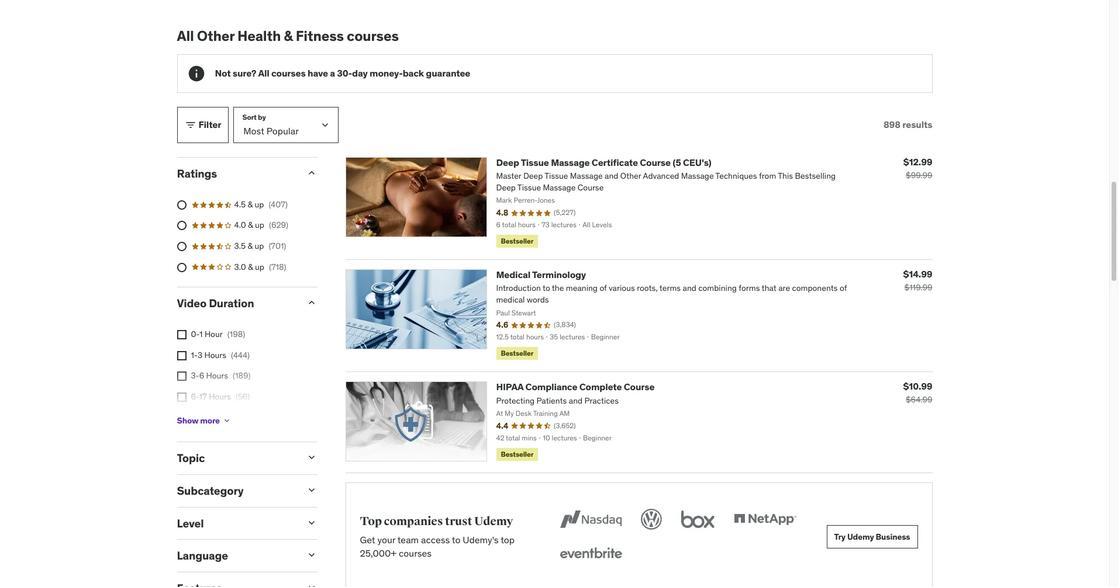Task type: describe. For each thing, give the bounding box(es) containing it.
language
[[177, 549, 228, 563]]

business
[[876, 532, 910, 542]]

hipaa compliance complete course
[[496, 381, 655, 393]]

$12.99
[[903, 156, 932, 168]]

back
[[403, 68, 424, 79]]

$12.99 $99.99
[[903, 156, 932, 181]]

(444)
[[231, 350, 250, 361]]

more
[[200, 416, 220, 426]]

companies
[[384, 514, 443, 529]]

small image
[[306, 297, 317, 309]]

money-
[[370, 68, 403, 79]]

up for 4.0 & up
[[255, 220, 264, 231]]

health
[[237, 27, 281, 45]]

3.0 & up (718)
[[234, 262, 286, 272]]

hipaa compliance complete course link
[[496, 381, 655, 393]]

6-17 hours (56)
[[191, 392, 250, 402]]

up for 4.5 & up
[[255, 199, 264, 210]]

17+ hours
[[191, 413, 228, 423]]

0 vertical spatial all
[[177, 27, 194, 45]]

a
[[330, 68, 335, 79]]

top companies trust udemy get your team access to udemy's top 25,000+ courses
[[360, 514, 515, 559]]

compliance
[[525, 381, 577, 393]]

3.5
[[234, 241, 246, 251]]

up for 3.0 & up
[[255, 262, 264, 272]]

netapp image
[[731, 507, 799, 533]]

3.5 & up (701)
[[234, 241, 286, 251]]

1 horizontal spatial all
[[258, 68, 269, 79]]

3.0
[[234, 262, 246, 272]]

try udemy business link
[[827, 526, 918, 549]]

(189)
[[233, 371, 251, 381]]

(56)
[[236, 392, 250, 402]]

(407)
[[269, 199, 288, 210]]

1 vertical spatial course
[[624, 381, 655, 393]]

topic button
[[177, 451, 296, 466]]

4.0
[[234, 220, 246, 231]]

xsmall image for 6-
[[177, 393, 186, 402]]

ceu's)
[[683, 157, 711, 168]]

3
[[198, 350, 202, 361]]

4.5 & up (407)
[[234, 199, 288, 210]]

hour
[[205, 329, 223, 340]]

level
[[177, 517, 204, 531]]

xsmall image for 0-
[[177, 330, 186, 340]]

subcategory
[[177, 484, 244, 498]]

(629)
[[269, 220, 288, 231]]

6-
[[191, 392, 199, 402]]

small image for level
[[306, 517, 317, 529]]

hours for 3-6 hours
[[206, 371, 228, 381]]

& for 4.5 & up (407)
[[248, 199, 253, 210]]

1-3 hours (444)
[[191, 350, 250, 361]]

$99.99
[[906, 170, 932, 181]]

up for 3.5 & up
[[255, 241, 264, 251]]

medical terminology
[[496, 269, 586, 281]]

(701)
[[269, 241, 286, 251]]

deep tissue massage certificate course (5 ceu's)
[[496, 157, 711, 168]]

$14.99
[[903, 269, 932, 280]]

6
[[199, 371, 204, 381]]

topic
[[177, 451, 205, 466]]

& for 3.5 & up (701)
[[248, 241, 253, 251]]

volkswagen image
[[638, 507, 664, 533]]

video duration
[[177, 297, 254, 311]]

duration
[[209, 297, 254, 311]]

xsmall image inside show more button
[[222, 416, 231, 426]]

guarantee
[[426, 68, 470, 79]]

day
[[352, 68, 368, 79]]

get
[[360, 535, 375, 546]]

hours for 6-17 hours
[[209, 392, 231, 402]]

courses inside top companies trust udemy get your team access to udemy's top 25,000+ courses
[[399, 548, 432, 559]]

17+
[[191, 413, 204, 423]]

small image for topic
[[306, 452, 317, 464]]

hipaa
[[496, 381, 524, 393]]

898 results status
[[884, 119, 932, 131]]

4.0 & up (629)
[[234, 220, 288, 231]]



Task type: locate. For each thing, give the bounding box(es) containing it.
0 vertical spatial xsmall image
[[177, 372, 186, 381]]

$10.99 $64.99
[[903, 381, 932, 405]]

& right 3.0
[[248, 262, 253, 272]]

results
[[902, 119, 932, 131]]

subcategory button
[[177, 484, 296, 498]]

small image for ratings
[[306, 167, 317, 179]]

0-1 hour (198)
[[191, 329, 245, 340]]

& right health
[[284, 27, 293, 45]]

eventbrite image
[[557, 542, 624, 568]]

1 vertical spatial xsmall image
[[177, 393, 186, 402]]

$119.99
[[904, 283, 932, 293]]

courses left have
[[271, 68, 306, 79]]

course left '(5'
[[640, 157, 671, 168]]

hours right 3
[[204, 350, 226, 361]]

tissue
[[521, 157, 549, 168]]

your
[[377, 535, 395, 546]]

hours
[[204, 350, 226, 361], [206, 371, 228, 381], [209, 392, 231, 402], [206, 413, 228, 423]]

0-
[[191, 329, 199, 340]]

language button
[[177, 549, 296, 563]]

xsmall image right the more
[[222, 416, 231, 426]]

2 vertical spatial courses
[[399, 548, 432, 559]]

sure?
[[233, 68, 256, 79]]

courses down team
[[399, 548, 432, 559]]

& right 4.0
[[248, 220, 253, 231]]

2 vertical spatial xsmall image
[[222, 416, 231, 426]]

898
[[884, 119, 901, 131]]

all left other
[[177, 27, 194, 45]]

1
[[199, 329, 203, 340]]

25,000+
[[360, 548, 397, 559]]

udemy up udemy's on the bottom of page
[[474, 514, 513, 529]]

up left (701)
[[255, 241, 264, 251]]

1-
[[191, 350, 198, 361]]

up left (718)
[[255, 262, 264, 272]]

try
[[834, 532, 846, 542]]

udemy's
[[463, 535, 499, 546]]

access
[[421, 535, 450, 546]]

level button
[[177, 517, 296, 531]]

top
[[360, 514, 382, 529]]

courses up day
[[347, 27, 399, 45]]

team
[[397, 535, 419, 546]]

& right 3.5
[[248, 241, 253, 251]]

& for 4.0 & up (629)
[[248, 220, 253, 231]]

(718)
[[269, 262, 286, 272]]

small image for language
[[306, 550, 317, 562]]

show more button
[[177, 409, 231, 433]]

1 vertical spatial all
[[258, 68, 269, 79]]

complete
[[579, 381, 622, 393]]

top
[[501, 535, 515, 546]]

box image
[[678, 507, 717, 533]]

(5
[[673, 157, 681, 168]]

1 xsmall image from the top
[[177, 330, 186, 340]]

xsmall image left 3-
[[177, 372, 186, 381]]

xsmall image
[[177, 372, 186, 381], [177, 393, 186, 402], [222, 416, 231, 426]]

$10.99
[[903, 381, 932, 393]]

xsmall image for 1-
[[177, 351, 186, 361]]

4.5
[[234, 199, 246, 210]]

0 vertical spatial xsmall image
[[177, 330, 186, 340]]

0 vertical spatial course
[[640, 157, 671, 168]]

0 horizontal spatial courses
[[271, 68, 306, 79]]

xsmall image left 1-
[[177, 351, 186, 361]]

1 vertical spatial xsmall image
[[177, 351, 186, 361]]

0 vertical spatial udemy
[[474, 514, 513, 529]]

up left "(407)"
[[255, 199, 264, 210]]

$64.99
[[906, 395, 932, 405]]

2 horizontal spatial courses
[[399, 548, 432, 559]]

up left (629)
[[255, 220, 264, 231]]

terminology
[[532, 269, 586, 281]]

all right sure?
[[258, 68, 269, 79]]

udemy inside try udemy business link
[[847, 532, 874, 542]]

deep tissue massage certificate course (5 ceu's) link
[[496, 157, 711, 168]]

small image for subcategory
[[306, 485, 317, 496]]

not sure? all courses have a 30-day money-back guarantee
[[215, 68, 470, 79]]

898 results
[[884, 119, 932, 131]]

try udemy business
[[834, 532, 910, 542]]

0 horizontal spatial all
[[177, 27, 194, 45]]

have
[[308, 68, 328, 79]]

to
[[452, 535, 460, 546]]

medical terminology link
[[496, 269, 586, 281]]

xsmall image for 3-
[[177, 372, 186, 381]]

xsmall image left 0-
[[177, 330, 186, 340]]

ratings button
[[177, 167, 296, 181]]

& for 3.0 & up (718)
[[248, 262, 253, 272]]

hours for 1-3 hours
[[204, 350, 226, 361]]

(198)
[[227, 329, 245, 340]]

3-6 hours (189)
[[191, 371, 251, 381]]

course
[[640, 157, 671, 168], [624, 381, 655, 393]]

courses
[[347, 27, 399, 45], [271, 68, 306, 79], [399, 548, 432, 559]]

udemy inside top companies trust udemy get your team access to udemy's top 25,000+ courses
[[474, 514, 513, 529]]

small image inside 'filter' button
[[184, 119, 196, 131]]

small image
[[184, 119, 196, 131], [306, 167, 317, 179], [306, 452, 317, 464], [306, 485, 317, 496], [306, 517, 317, 529], [306, 550, 317, 562], [306, 583, 317, 588]]

deep
[[496, 157, 519, 168]]

30-
[[337, 68, 352, 79]]

hours right 6
[[206, 371, 228, 381]]

hours right 17
[[209, 392, 231, 402]]

1 vertical spatial udemy
[[847, 532, 874, 542]]

17
[[199, 392, 207, 402]]

0 horizontal spatial udemy
[[474, 514, 513, 529]]

certificate
[[592, 157, 638, 168]]

nasdaq image
[[557, 507, 624, 533]]

1 vertical spatial courses
[[271, 68, 306, 79]]

fitness
[[296, 27, 344, 45]]

xsmall image
[[177, 330, 186, 340], [177, 351, 186, 361]]

2 xsmall image from the top
[[177, 351, 186, 361]]

3-
[[191, 371, 199, 381]]

show
[[177, 416, 198, 426]]

filter button
[[177, 107, 229, 143]]

udemy right "try"
[[847, 532, 874, 542]]

trust
[[445, 514, 472, 529]]

other
[[197, 27, 234, 45]]

0 vertical spatial courses
[[347, 27, 399, 45]]

not
[[215, 68, 231, 79]]

1 horizontal spatial courses
[[347, 27, 399, 45]]

1 horizontal spatial udemy
[[847, 532, 874, 542]]

course right the complete
[[624, 381, 655, 393]]

udemy
[[474, 514, 513, 529], [847, 532, 874, 542]]

$14.99 $119.99
[[903, 269, 932, 293]]

hours right 17+
[[206, 413, 228, 423]]

filter
[[199, 119, 221, 131]]

video duration button
[[177, 297, 296, 311]]

video
[[177, 297, 207, 311]]

all other health & fitness courses
[[177, 27, 399, 45]]

xsmall image left 6-
[[177, 393, 186, 402]]

& right 4.5
[[248, 199, 253, 210]]

medical
[[496, 269, 530, 281]]

&
[[284, 27, 293, 45], [248, 199, 253, 210], [248, 220, 253, 231], [248, 241, 253, 251], [248, 262, 253, 272]]

ratings
[[177, 167, 217, 181]]



Task type: vqa. For each thing, say whether or not it's contained in the screenshot.
day
yes



